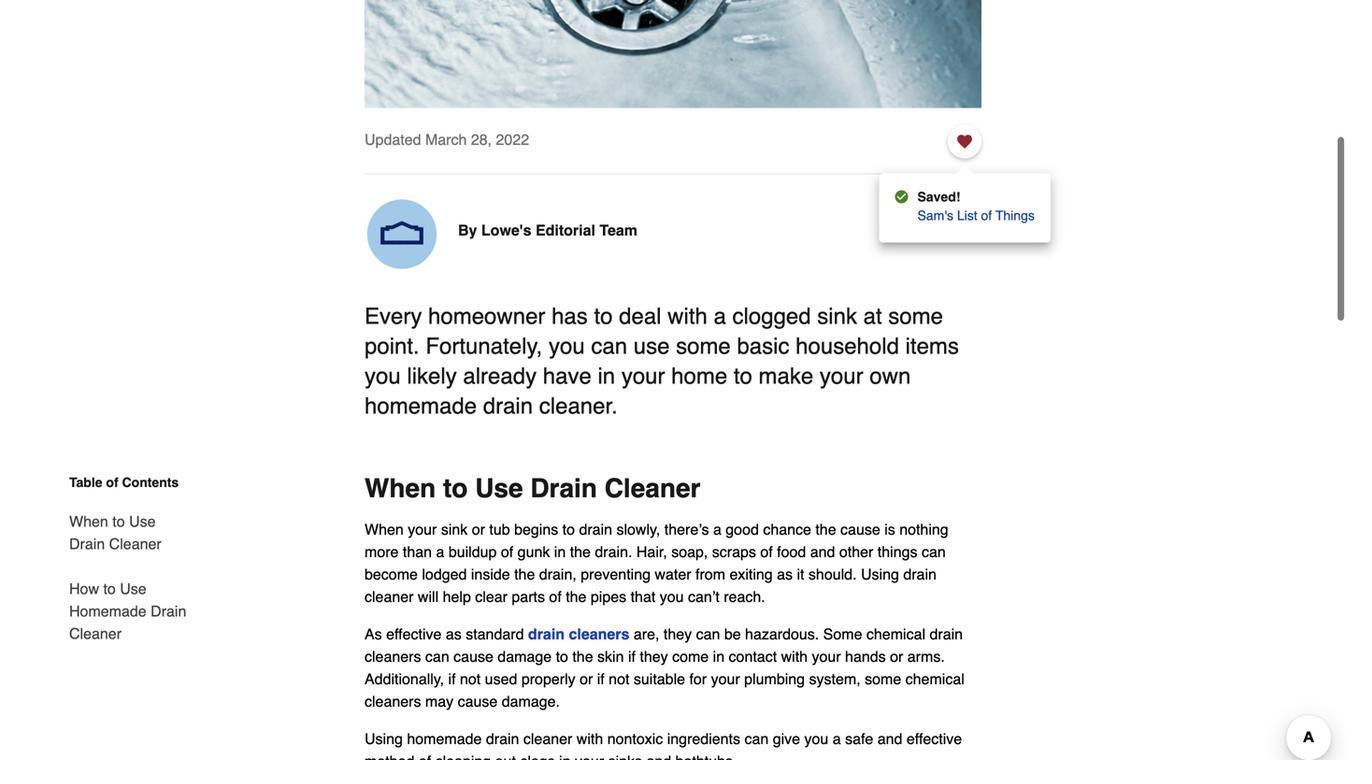 Task type: locate. For each thing, give the bounding box(es) containing it.
a left safe
[[833, 730, 841, 748]]

0 vertical spatial chemical
[[867, 626, 926, 643]]

of down tub
[[501, 543, 514, 561]]

drain up how
[[69, 535, 105, 553]]

1 vertical spatial they
[[640, 648, 668, 665]]

drain up begins
[[531, 474, 598, 504]]

with inside 'using homemade drain cleaner with nontoxic ingredients can give you a safe and effective method of cleaning out clogs in your sinks and bathtubs.'
[[577, 730, 604, 748]]

with up use
[[668, 303, 708, 329]]

or right properly
[[580, 671, 593, 688]]

when down table
[[69, 513, 108, 530]]

homemade
[[365, 393, 477, 419], [407, 730, 482, 748]]

the up parts
[[515, 566, 535, 583]]

can up additionally,
[[426, 648, 450, 665]]

drain up drain.
[[579, 521, 613, 538]]

your left sinks
[[575, 753, 604, 760]]

sink inside when your sink or tub begins to drain slowly, there's a good chance the cause is nothing more than a buildup of gunk in the drain. hair, soap, scraps of food and other things can become lodged inside the drain, preventing water from exiting as it should. using drain cleaner will help clear parts of the pipes that you can't reach.
[[441, 521, 468, 538]]

can left be
[[696, 626, 721, 643]]

a up lodged
[[436, 543, 445, 561]]

2 horizontal spatial drain
[[531, 474, 598, 504]]

are,
[[634, 626, 660, 643]]

a left good
[[714, 521, 722, 538]]

if down 'skin'
[[597, 671, 605, 688]]

1 horizontal spatial with
[[668, 303, 708, 329]]

2 horizontal spatial with
[[782, 648, 808, 665]]

you down water
[[660, 588, 684, 605]]

how
[[69, 580, 99, 598]]

cleaner up clogs
[[524, 730, 573, 748]]

homemade
[[69, 603, 147, 620]]

cleaner
[[605, 474, 701, 504], [109, 535, 162, 553], [69, 625, 122, 643]]

1 horizontal spatial cleaner
[[524, 730, 573, 748]]

drain up out
[[486, 730, 520, 748]]

table of contents element
[[54, 473, 195, 645]]

things
[[878, 543, 918, 561]]

damage.
[[502, 693, 560, 710]]

as inside when your sink or tub begins to drain slowly, there's a good chance the cause is nothing more than a buildup of gunk in the drain. hair, soap, scraps of food and other things can become lodged inside the drain, preventing water from exiting as it should. using drain cleaner will help clear parts of the pipes that you can't reach.
[[777, 566, 793, 583]]

will
[[418, 588, 439, 605]]

if right 'skin'
[[628, 648, 636, 665]]

1 vertical spatial effective
[[907, 730, 963, 748]]

your down use
[[622, 363, 665, 389]]

cleaner up slowly,
[[605, 474, 701, 504]]

buildup
[[449, 543, 497, 561]]

drain inside 'using homemade drain cleaner with nontoxic ingredients can give you a safe and effective method of cleaning out clogs in your sinks and bathtubs.'
[[486, 730, 520, 748]]

properly
[[522, 671, 576, 688]]

0 vertical spatial with
[[668, 303, 708, 329]]

pipes
[[591, 588, 627, 605]]

than
[[403, 543, 432, 561]]

1 vertical spatial when to use drain cleaner
[[69, 513, 162, 553]]

drain
[[531, 474, 598, 504], [69, 535, 105, 553], [151, 603, 186, 620]]

reach.
[[724, 588, 766, 605]]

0 horizontal spatial as
[[446, 626, 462, 643]]

your up the than
[[408, 521, 437, 538]]

of
[[982, 208, 993, 223], [106, 475, 118, 490], [501, 543, 514, 561], [761, 543, 773, 561], [549, 588, 562, 605], [419, 753, 431, 760]]

using
[[861, 566, 900, 583], [365, 730, 403, 748]]

using homemade drain cleaner with nontoxic ingredients can give you a safe and effective method of cleaning out clogs in your sinks and bathtubs.
[[365, 730, 963, 760]]

likely
[[407, 363, 457, 389]]

0 vertical spatial cleaner
[[365, 588, 414, 605]]

the right chance
[[816, 521, 837, 538]]

0 horizontal spatial sink
[[441, 521, 468, 538]]

can
[[591, 333, 628, 359], [922, 543, 946, 561], [696, 626, 721, 643], [426, 648, 450, 665], [745, 730, 769, 748]]

to right has
[[594, 303, 613, 329]]

1 vertical spatial or
[[891, 648, 904, 665]]

homemade inside every homeowner has to deal with a clogged sink at some point. fortunately, you can use some basic household items you likely already have in your home to make your own homemade drain cleaner.
[[365, 393, 477, 419]]

2 vertical spatial with
[[577, 730, 604, 748]]

things
[[996, 208, 1035, 223]]

in
[[598, 363, 616, 389], [554, 543, 566, 561], [713, 648, 725, 665], [559, 753, 571, 760]]

when to use drain cleaner up begins
[[365, 474, 701, 504]]

1 vertical spatial cleaner
[[109, 535, 162, 553]]

system,
[[810, 671, 861, 688]]

march
[[426, 131, 467, 148]]

the down drain cleaners link
[[573, 648, 594, 665]]

0 vertical spatial cause
[[841, 521, 881, 538]]

as down help
[[446, 626, 462, 643]]

0 vertical spatial or
[[472, 521, 485, 538]]

1 vertical spatial drain
[[69, 535, 105, 553]]

of inside 'using homemade drain cleaner with nontoxic ingredients can give you a safe and effective method of cleaning out clogs in your sinks and bathtubs.'
[[419, 753, 431, 760]]

0 horizontal spatial or
[[472, 521, 485, 538]]

is
[[885, 521, 896, 538]]

1 horizontal spatial and
[[811, 543, 836, 561]]

saved!
[[918, 189, 961, 204]]

1 vertical spatial sink
[[441, 521, 468, 538]]

team
[[600, 222, 638, 239]]

drain down already
[[483, 393, 533, 419]]

1 horizontal spatial drain
[[151, 603, 186, 620]]

and up should.
[[811, 543, 836, 561]]

use
[[634, 333, 670, 359]]

a left clogged
[[714, 303, 727, 329]]

cleaners up additionally,
[[365, 648, 421, 665]]

some down hands
[[865, 671, 902, 688]]

effective
[[386, 626, 442, 643], [907, 730, 963, 748]]

cleaner inside the how to use homemade drain cleaner
[[69, 625, 122, 643]]

cause down standard
[[454, 648, 494, 665]]

drain inside are, they can be hazardous. some chemical drain cleaners can cause damage to the skin if they come in contact with your hands or arms. additionally, if not used properly or if not suitable for your plumbing system, some chemical cleaners may cause damage.
[[930, 626, 963, 643]]

cause down the used
[[458, 693, 498, 710]]

using down the "things"
[[861, 566, 900, 583]]

cleaner up how to use homemade drain cleaner link
[[109, 535, 162, 553]]

cleaners
[[569, 626, 630, 643], [365, 648, 421, 665], [365, 693, 421, 710]]

they up come
[[664, 626, 692, 643]]

and right safe
[[878, 730, 903, 748]]

0 vertical spatial effective
[[386, 626, 442, 643]]

good
[[726, 521, 759, 538]]

some up home
[[676, 333, 731, 359]]

to down table of contents on the bottom left
[[112, 513, 125, 530]]

of right table
[[106, 475, 118, 490]]

can left the give on the right of the page
[[745, 730, 769, 748]]

drain up arms.
[[930, 626, 963, 643]]

editorial
[[536, 222, 596, 239]]

to inside the how to use homemade drain cleaner
[[103, 580, 116, 598]]

2 vertical spatial cleaner
[[69, 625, 122, 643]]

can inside 'using homemade drain cleaner with nontoxic ingredients can give you a safe and effective method of cleaning out clogs in your sinks and bathtubs.'
[[745, 730, 769, 748]]

1 horizontal spatial using
[[861, 566, 900, 583]]

homemade down likely
[[365, 393, 477, 419]]

2 vertical spatial and
[[647, 753, 672, 760]]

cleaners up 'skin'
[[569, 626, 630, 643]]

0 vertical spatial drain
[[531, 474, 598, 504]]

hands
[[846, 648, 886, 665]]

you inside 'using homemade drain cleaner with nontoxic ingredients can give you a safe and effective method of cleaning out clogs in your sinks and bathtubs.'
[[805, 730, 829, 748]]

can down nothing
[[922, 543, 946, 561]]

1 horizontal spatial sink
[[818, 303, 858, 329]]

use up tub
[[475, 474, 523, 504]]

chance
[[764, 521, 812, 538]]

0 horizontal spatial when to use drain cleaner
[[69, 513, 162, 553]]

they up suitable
[[640, 648, 668, 665]]

cleaning
[[435, 753, 491, 760]]

additionally,
[[365, 671, 444, 688]]

hair,
[[637, 543, 668, 561]]

not down 'skin'
[[609, 671, 630, 688]]

how to use homemade drain cleaner link
[[69, 567, 195, 645]]

food
[[777, 543, 807, 561]]

give
[[773, 730, 801, 748]]

use up homemade
[[120, 580, 147, 598]]

can't
[[688, 588, 720, 605]]

your inside when your sink or tub begins to drain slowly, there's a good chance the cause is nothing more than a buildup of gunk in the drain. hair, soap, scraps of food and other things can become lodged inside the drain, preventing water from exiting as it should. using drain cleaner will help clear parts of the pipes that you can't reach.
[[408, 521, 437, 538]]

1 vertical spatial homemade
[[407, 730, 482, 748]]

of right method on the left bottom of the page
[[419, 753, 431, 760]]

when up the than
[[365, 474, 436, 504]]

0 vertical spatial homemade
[[365, 393, 477, 419]]

2 vertical spatial drain
[[151, 603, 186, 620]]

in right the have
[[598, 363, 616, 389]]

0 vertical spatial when to use drain cleaner
[[365, 474, 701, 504]]

in inside every homeowner has to deal with a clogged sink at some point. fortunately, you can use some basic household items you likely already have in your home to make your own homemade drain cleaner.
[[598, 363, 616, 389]]

1 vertical spatial chemical
[[906, 671, 965, 688]]

or left tub
[[472, 521, 485, 538]]

can left use
[[591, 333, 628, 359]]

heart filled image
[[958, 131, 973, 152]]

of inside saved! sam's list of things
[[982, 208, 993, 223]]

by lowe's editorial team
[[458, 222, 638, 239]]

and
[[811, 543, 836, 561], [878, 730, 903, 748], [647, 753, 672, 760]]

1 horizontal spatial or
[[580, 671, 593, 688]]

or inside when your sink or tub begins to drain slowly, there's a good chance the cause is nothing more than a buildup of gunk in the drain. hair, soap, scraps of food and other things can become lodged inside the drain, preventing water from exiting as it should. using drain cleaner will help clear parts of the pipes that you can't reach.
[[472, 521, 485, 538]]

2 vertical spatial use
[[120, 580, 147, 598]]

0 horizontal spatial with
[[577, 730, 604, 748]]

1 vertical spatial with
[[782, 648, 808, 665]]

you right the give on the right of the page
[[805, 730, 829, 748]]

from
[[696, 566, 726, 583]]

2 vertical spatial some
[[865, 671, 902, 688]]

your down household
[[820, 363, 864, 389]]

to up homemade
[[103, 580, 116, 598]]

homemade up cleaning
[[407, 730, 482, 748]]

cause
[[841, 521, 881, 538], [454, 648, 494, 665], [458, 693, 498, 710]]

sink up household
[[818, 303, 858, 329]]

1 vertical spatial use
[[129, 513, 156, 530]]

cleaner.
[[539, 393, 618, 419]]

not
[[460, 671, 481, 688], [609, 671, 630, 688]]

1 vertical spatial as
[[446, 626, 462, 643]]

used
[[485, 671, 518, 688]]

1 vertical spatial cleaners
[[365, 648, 421, 665]]

some up the items
[[889, 303, 944, 329]]

you down point.
[[365, 363, 401, 389]]

if up may
[[449, 671, 456, 688]]

when your sink or tub begins to drain slowly, there's a good chance the cause is nothing more than a buildup of gunk in the drain. hair, soap, scraps of food and other things can become lodged inside the drain, preventing water from exiting as it should. using drain cleaner will help clear parts of the pipes that you can't reach.
[[365, 521, 949, 605]]

0 vertical spatial using
[[861, 566, 900, 583]]

chemical up arms.
[[867, 626, 926, 643]]

with inside are, they can be hazardous. some chemical drain cleaners can cause damage to the skin if they come in contact with your hands or arms. additionally, if not used properly or if not suitable for your plumbing system, some chemical cleaners may cause damage.
[[782, 648, 808, 665]]

cleaners down additionally,
[[365, 693, 421, 710]]

effective right safe
[[907, 730, 963, 748]]

1 vertical spatial using
[[365, 730, 403, 748]]

not left the used
[[460, 671, 481, 688]]

and down nontoxic
[[647, 753, 672, 760]]

to up the buildup
[[443, 474, 468, 504]]

contents
[[122, 475, 179, 490]]

0 vertical spatial and
[[811, 543, 836, 561]]

cleaner down become
[[365, 588, 414, 605]]

0 horizontal spatial drain
[[69, 535, 105, 553]]

chemical down arms.
[[906, 671, 965, 688]]

1 horizontal spatial effective
[[907, 730, 963, 748]]

as
[[777, 566, 793, 583], [446, 626, 462, 643]]

sink up the buildup
[[441, 521, 468, 538]]

contact
[[729, 648, 777, 665]]

exiting
[[730, 566, 773, 583]]

0 horizontal spatial cleaner
[[365, 588, 414, 605]]

use down contents
[[129, 513, 156, 530]]

in right clogs
[[559, 753, 571, 760]]

cleaner down homemade
[[69, 625, 122, 643]]

0 vertical spatial sink
[[818, 303, 858, 329]]

cleaner inside 'using homemade drain cleaner with nontoxic ingredients can give you a safe and effective method of cleaning out clogs in your sinks and bathtubs.'
[[524, 730, 573, 748]]

drain,
[[539, 566, 577, 583]]

cause up the other on the bottom right
[[841, 521, 881, 538]]

home
[[672, 363, 728, 389]]

the up drain, on the bottom left of page
[[570, 543, 591, 561]]

to right begins
[[563, 521, 575, 538]]

it
[[797, 566, 805, 583]]

with down hazardous.
[[782, 648, 808, 665]]

drain right homemade
[[151, 603, 186, 620]]

sinks
[[609, 753, 643, 760]]

0 vertical spatial as
[[777, 566, 793, 583]]

using up method on the left bottom of the page
[[365, 730, 403, 748]]

of right list
[[982, 208, 993, 223]]

in inside when your sink or tub begins to drain slowly, there's a good chance the cause is nothing more than a buildup of gunk in the drain. hair, soap, scraps of food and other things can become lodged inside the drain, preventing water from exiting as it should. using drain cleaner will help clear parts of the pipes that you can't reach.
[[554, 543, 566, 561]]

when inside table of contents element
[[69, 513, 108, 530]]

in down be
[[713, 648, 725, 665]]

0 horizontal spatial using
[[365, 730, 403, 748]]

2 horizontal spatial or
[[891, 648, 904, 665]]

when to use drain cleaner link
[[69, 499, 195, 567]]

you inside when your sink or tub begins to drain slowly, there's a good chance the cause is nothing more than a buildup of gunk in the drain. hair, soap, scraps of food and other things can become lodged inside the drain, preventing water from exiting as it should. using drain cleaner will help clear parts of the pipes that you can't reach.
[[660, 588, 684, 605]]

when up more
[[365, 521, 404, 538]]

2 horizontal spatial and
[[878, 730, 903, 748]]

a inside 'using homemade drain cleaner with nontoxic ingredients can give you a safe and effective method of cleaning out clogs in your sinks and bathtubs.'
[[833, 730, 841, 748]]

with inside every homeowner has to deal with a clogged sink at some point. fortunately, you can use some basic household items you likely already have in your home to make your own homemade drain cleaner.
[[668, 303, 708, 329]]

1 vertical spatial cleaner
[[524, 730, 573, 748]]

can inside every homeowner has to deal with a clogged sink at some point. fortunately, you can use some basic household items you likely already have in your home to make your own homemade drain cleaner.
[[591, 333, 628, 359]]

become
[[365, 566, 418, 583]]

updated
[[365, 131, 421, 148]]

use inside the how to use homemade drain cleaner
[[120, 580, 147, 598]]

basic
[[737, 333, 790, 359]]

in up drain, on the bottom left of page
[[554, 543, 566, 561]]

or left arms.
[[891, 648, 904, 665]]

effective down the will
[[386, 626, 442, 643]]

1 horizontal spatial not
[[609, 671, 630, 688]]

own
[[870, 363, 911, 389]]

drain
[[483, 393, 533, 419], [579, 521, 613, 538], [904, 566, 937, 583], [528, 626, 565, 643], [930, 626, 963, 643], [486, 730, 520, 748]]

when to use drain cleaner
[[365, 474, 701, 504], [69, 513, 162, 553]]

you
[[549, 333, 585, 359], [365, 363, 401, 389], [660, 588, 684, 605], [805, 730, 829, 748]]

0 horizontal spatial not
[[460, 671, 481, 688]]

the down drain, on the bottom left of page
[[566, 588, 587, 605]]

as left it
[[777, 566, 793, 583]]

your right for
[[711, 671, 741, 688]]

when to use drain cleaner down table of contents on the bottom left
[[69, 513, 162, 553]]

out
[[495, 753, 516, 760]]

by
[[458, 222, 477, 239]]

tub
[[490, 521, 510, 538]]

with left nontoxic
[[577, 730, 604, 748]]

to up properly
[[556, 648, 569, 665]]

1 horizontal spatial as
[[777, 566, 793, 583]]



Task type: describe. For each thing, give the bounding box(es) containing it.
some inside are, they can be hazardous. some chemical drain cleaners can cause damage to the skin if they come in contact with your hands or arms. additionally, if not used properly or if not suitable for your plumbing system, some chemical cleaners may cause damage.
[[865, 671, 902, 688]]

point.
[[365, 333, 420, 359]]

1 not from the left
[[460, 671, 481, 688]]

1 horizontal spatial when to use drain cleaner
[[365, 474, 701, 504]]

0 horizontal spatial if
[[449, 671, 456, 688]]

drain inside when to use drain cleaner
[[69, 535, 105, 553]]

gunk
[[518, 543, 550, 561]]

updated march 28, 2022
[[365, 131, 530, 148]]

begins
[[514, 521, 559, 538]]

to inside when your sink or tub begins to drain slowly, there's a good chance the cause is nothing more than a buildup of gunk in the drain. hair, soap, scraps of food and other things can become lodged inside the drain, preventing water from exiting as it should. using drain cleaner will help clear parts of the pipes that you can't reach.
[[563, 521, 575, 538]]

2 vertical spatial or
[[580, 671, 593, 688]]

at
[[864, 303, 883, 329]]

0 horizontal spatial and
[[647, 753, 672, 760]]

0 vertical spatial cleaner
[[605, 474, 701, 504]]

0 vertical spatial cleaners
[[569, 626, 630, 643]]

help
[[443, 588, 471, 605]]

every
[[365, 303, 422, 329]]

0 vertical spatial they
[[664, 626, 692, 643]]

the inside are, they can be hazardous. some chemical drain cleaners can cause damage to the skin if they come in contact with your hands or arms. additionally, if not used properly or if not suitable for your plumbing system, some chemical cleaners may cause damage.
[[573, 648, 594, 665]]

more
[[365, 543, 399, 561]]

28,
[[471, 131, 492, 148]]

arms.
[[908, 648, 945, 665]]

using inside when your sink or tub begins to drain slowly, there's a good chance the cause is nothing more than a buildup of gunk in the drain. hair, soap, scraps of food and other things can become lodged inside the drain, preventing water from exiting as it should. using drain cleaner will help clear parts of the pipes that you can't reach.
[[861, 566, 900, 583]]

as
[[365, 626, 382, 643]]

when inside when your sink or tub begins to drain slowly, there's a good chance the cause is nothing more than a buildup of gunk in the drain. hair, soap, scraps of food and other things can become lodged inside the drain, preventing water from exiting as it should. using drain cleaner will help clear parts of the pipes that you can't reach.
[[365, 521, 404, 538]]

should.
[[809, 566, 857, 583]]

cause inside when your sink or tub begins to drain slowly, there's a good chance the cause is nothing more than a buildup of gunk in the drain. hair, soap, scraps of food and other things can become lodged inside the drain, preventing water from exiting as it should. using drain cleaner will help clear parts of the pipes that you can't reach.
[[841, 521, 881, 538]]

to down basic on the top
[[734, 363, 753, 389]]

can inside when your sink or tub begins to drain slowly, there's a good chance the cause is nothing more than a buildup of gunk in the drain. hair, soap, scraps of food and other things can become lodged inside the drain, preventing water from exiting as it should. using drain cleaner will help clear parts of the pipes that you can't reach.
[[922, 543, 946, 561]]

make
[[759, 363, 814, 389]]

as effective as standard drain cleaners
[[365, 626, 630, 643]]

use for when to use drain cleaner link
[[129, 513, 156, 530]]

1 vertical spatial and
[[878, 730, 903, 748]]

for
[[690, 671, 707, 688]]

0 horizontal spatial effective
[[386, 626, 442, 643]]

lodged
[[422, 566, 467, 583]]

2 not from the left
[[609, 671, 630, 688]]

safe
[[846, 730, 874, 748]]

preventing
[[581, 566, 651, 583]]

2 horizontal spatial if
[[628, 648, 636, 665]]

soap,
[[672, 543, 708, 561]]

your up system,
[[812, 648, 841, 665]]

items
[[906, 333, 960, 359]]

check circle filled image
[[896, 189, 909, 204]]

drain down the "things"
[[904, 566, 937, 583]]

in inside are, they can be hazardous. some chemical drain cleaners can cause damage to the skin if they come in contact with your hands or arms. additionally, if not used properly or if not suitable for your plumbing system, some chemical cleaners may cause damage.
[[713, 648, 725, 665]]

homeowner
[[428, 303, 546, 329]]

of inside table of contents element
[[106, 475, 118, 490]]

1 horizontal spatial if
[[597, 671, 605, 688]]

lowe's editorial team image
[[365, 197, 440, 272]]

already
[[463, 363, 537, 389]]

parts
[[512, 588, 545, 605]]

1 vertical spatial some
[[676, 333, 731, 359]]

there's
[[665, 521, 709, 538]]

may
[[426, 693, 454, 710]]

to inside are, they can be hazardous. some chemical drain cleaners can cause damage to the skin if they come in contact with your hands or arms. additionally, if not used properly or if not suitable for your plumbing system, some chemical cleaners may cause damage.
[[556, 648, 569, 665]]

0 vertical spatial some
[[889, 303, 944, 329]]

how to use homemade drain cleaner
[[69, 580, 186, 643]]

suitable
[[634, 671, 686, 688]]

nontoxic
[[608, 730, 663, 748]]

sink inside every homeowner has to deal with a clogged sink at some point. fortunately, you can use some basic household items you likely already have in your home to make your own homemade drain cleaner.
[[818, 303, 858, 329]]

a inside every homeowner has to deal with a clogged sink at some point. fortunately, you can use some basic household items you likely already have in your home to make your own homemade drain cleaner.
[[714, 303, 727, 329]]

every homeowner has to deal with a clogged sink at some point. fortunately, you can use some basic household items you likely already have in your home to make your own homemade drain cleaner.
[[365, 303, 960, 419]]

when to use drain cleaner inside table of contents element
[[69, 513, 162, 553]]

in inside 'using homemade drain cleaner with nontoxic ingredients can give you a safe and effective method of cleaning out clogs in your sinks and bathtubs.'
[[559, 753, 571, 760]]

nothing
[[900, 521, 949, 538]]

of left "food"
[[761, 543, 773, 561]]

that
[[631, 588, 656, 605]]

cleaner inside when to use drain cleaner
[[109, 535, 162, 553]]

you up the have
[[549, 333, 585, 359]]

have
[[543, 363, 592, 389]]

scraps
[[713, 543, 757, 561]]

of down drain, on the bottom left of page
[[549, 588, 562, 605]]

using inside 'using homemade drain cleaner with nontoxic ingredients can give you a safe and effective method of cleaning out clogs in your sinks and bathtubs.'
[[365, 730, 403, 748]]

sam's list of things link
[[918, 204, 1035, 227]]

1 vertical spatial cause
[[454, 648, 494, 665]]

has
[[552, 303, 588, 329]]

drain up damage
[[528, 626, 565, 643]]

slowly,
[[617, 521, 661, 538]]

plumbing
[[745, 671, 805, 688]]

sam's
[[918, 208, 954, 223]]

2022
[[496, 131, 530, 148]]

inside
[[471, 566, 510, 583]]

clogged
[[733, 303, 811, 329]]

to inside when to use drain cleaner
[[112, 513, 125, 530]]

lowe's
[[482, 222, 532, 239]]

clogs
[[520, 753, 555, 760]]

method
[[365, 753, 415, 760]]

ingredients
[[668, 730, 741, 748]]

0 vertical spatial use
[[475, 474, 523, 504]]

are, they can be hazardous. some chemical drain cleaners can cause damage to the skin if they come in contact with your hands or arms. additionally, if not used properly or if not suitable for your plumbing system, some chemical cleaners may cause damage.
[[365, 626, 965, 710]]

fortunately,
[[426, 333, 543, 359]]

cleaner inside when your sink or tub begins to drain slowly, there's a good chance the cause is nothing more than a buildup of gunk in the drain. hair, soap, scraps of food and other things can become lodged inside the drain, preventing water from exiting as it should. using drain cleaner will help clear parts of the pipes that you can't reach.
[[365, 588, 414, 605]]

table
[[69, 475, 102, 490]]

clear
[[475, 588, 508, 605]]

liquid going down a drain in a metal sink. image
[[365, 0, 982, 108]]

use for how to use homemade drain cleaner link
[[120, 580, 147, 598]]

effective inside 'using homemade drain cleaner with nontoxic ingredients can give you a safe and effective method of cleaning out clogs in your sinks and bathtubs.'
[[907, 730, 963, 748]]

and inside when your sink or tub begins to drain slowly, there's a good chance the cause is nothing more than a buildup of gunk in the drain. hair, soap, scraps of food and other things can become lodged inside the drain, preventing water from exiting as it should. using drain cleaner will help clear parts of the pipes that you can't reach.
[[811, 543, 836, 561]]

come
[[673, 648, 709, 665]]

drain cleaners link
[[528, 626, 630, 643]]

2 vertical spatial cleaners
[[365, 693, 421, 710]]

2 vertical spatial cause
[[458, 693, 498, 710]]

household
[[796, 333, 900, 359]]

homemade inside 'using homemade drain cleaner with nontoxic ingredients can give you a safe and effective method of cleaning out clogs in your sinks and bathtubs.'
[[407, 730, 482, 748]]

standard
[[466, 626, 524, 643]]

hazardous.
[[746, 626, 820, 643]]

drain inside the how to use homemade drain cleaner
[[151, 603, 186, 620]]

some
[[824, 626, 863, 643]]

skin
[[598, 648, 624, 665]]

saved! sam's list of things
[[918, 189, 1035, 223]]

bathtubs.
[[676, 753, 737, 760]]

table of contents
[[69, 475, 179, 490]]

deal
[[619, 303, 662, 329]]

drain inside every homeowner has to deal with a clogged sink at some point. fortunately, you can use some basic household items you likely already have in your home to make your own homemade drain cleaner.
[[483, 393, 533, 419]]

drain.
[[595, 543, 633, 561]]

your inside 'using homemade drain cleaner with nontoxic ingredients can give you a safe and effective method of cleaning out clogs in your sinks and bathtubs.'
[[575, 753, 604, 760]]



Task type: vqa. For each thing, say whether or not it's contained in the screenshot.
middle with
yes



